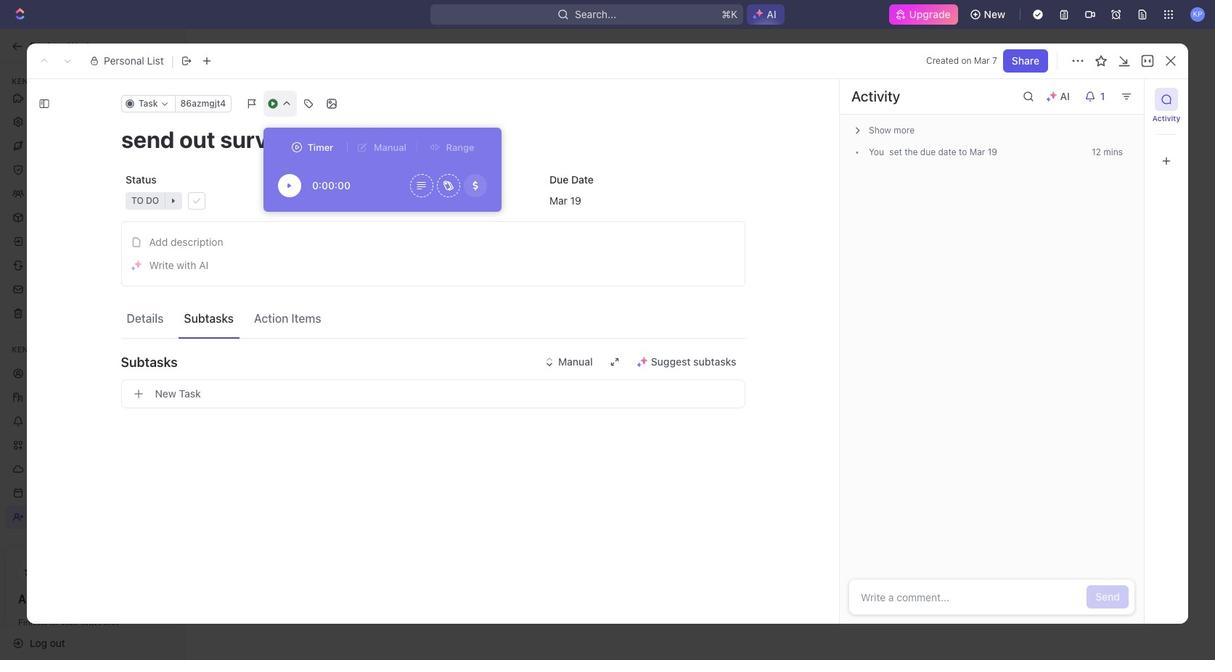 Task type: locate. For each thing, give the bounding box(es) containing it.
settings
[[30, 115, 69, 127]]

new left task
[[155, 388, 176, 400]]

2 vertical spatial to
[[384, 174, 394, 186]]

back to workspace button
[[6, 34, 172, 58]]

find all of your apps and integrations in our new app center!
[[18, 618, 164, 642]]

subtasks
[[184, 312, 234, 325], [121, 355, 178, 370]]

0 vertical spatial to
[[56, 40, 65, 52]]

center
[[43, 593, 81, 606]]

suggest
[[651, 356, 691, 368]]

0 horizontal spatial new
[[155, 388, 176, 400]]

your up in on the bottom left
[[61, 618, 79, 629]]

0 vertical spatial new
[[984, 8, 1006, 20]]

-
[[753, 370, 759, 387]]

with
[[177, 259, 196, 272]]

1 horizontal spatial your
[[577, 370, 606, 387]]

1 horizontal spatial to
[[384, 174, 394, 186]]

new inside button
[[155, 388, 176, 400]]

subtasks
[[694, 356, 737, 368]]

personal
[[104, 54, 144, 67]]

share button
[[1003, 49, 1049, 73]]

app
[[18, 593, 41, 606], [114, 631, 131, 642]]

new task
[[155, 388, 201, 400]]

activity
[[852, 88, 901, 105], [1153, 114, 1181, 123]]

to right assigned in the left of the page
[[384, 174, 394, 186]]

0 vertical spatial mar
[[974, 55, 990, 66]]

integrations link
[[6, 86, 179, 109]]

affiliate
[[647, 385, 695, 402]]

mar
[[974, 55, 990, 66], [970, 147, 986, 158]]

subtasks up "new task"
[[121, 355, 178, 370]]

to
[[56, 40, 65, 52], [959, 147, 967, 158], [384, 174, 394, 186]]

in
[[69, 631, 77, 642]]

mar left 7 on the right of the page
[[974, 55, 990, 66]]

your inside find all of your apps and integrations in our new app center!
[[61, 618, 79, 629]]

on
[[962, 55, 972, 66]]

1 vertical spatial activity
[[1153, 114, 1181, 123]]

app up find
[[18, 593, 41, 606]]

subtasks down ai
[[184, 312, 234, 325]]

security & permissions link
[[6, 158, 179, 181]]

12 mins
[[1092, 147, 1123, 158]]

action items
[[254, 312, 321, 325]]

subtasks inside button
[[184, 312, 234, 325]]

to for assigned to
[[384, 174, 394, 186]]

due date
[[549, 174, 594, 186]]

mar inside the task sidebar content section
[[970, 147, 986, 158]]

you
[[869, 147, 884, 158]]

1 vertical spatial mar
[[970, 147, 986, 158]]

12
[[1092, 147, 1102, 158]]

1 vertical spatial app
[[114, 631, 131, 642]]

19
[[988, 147, 998, 158]]

your right turn
[[577, 370, 606, 387]]

1 vertical spatial to
[[959, 147, 967, 158]]

1 vertical spatial your
[[61, 618, 79, 629]]

turn
[[544, 370, 573, 387]]

app center
[[18, 593, 81, 606]]

permissions
[[81, 163, 138, 175]]

new up 7 on the right of the page
[[984, 8, 1006, 20]]

personal list link
[[104, 54, 164, 67]]

1 vertical spatial new
[[155, 388, 176, 400]]

task sidebar navigation tab list
[[1151, 88, 1183, 173]]

clickup's
[[794, 370, 858, 387]]

new
[[984, 8, 1006, 20], [155, 388, 176, 400]]

integrations
[[18, 631, 67, 642]]

new inside "button"
[[984, 8, 1006, 20]]

1 vertical spatial subtasks
[[121, 355, 178, 370]]

86azmgjt4 button
[[174, 95, 231, 113]]

turn your referrals into revenue - join clickup's affiliate program
[[544, 370, 858, 402]]

0 horizontal spatial activity
[[852, 88, 901, 105]]

assigned to
[[337, 174, 394, 186]]

assigned
[[337, 174, 382, 186]]

timer
[[307, 141, 333, 153]]

to inside button
[[56, 40, 65, 52]]

range
[[446, 141, 474, 153]]

search...
[[575, 8, 617, 20]]

details button
[[121, 305, 170, 332]]

your inside turn your referrals into revenue - join clickup's affiliate program
[[577, 370, 606, 387]]

subtasks inside dropdown button
[[121, 355, 178, 370]]

0 vertical spatial activity
[[852, 88, 901, 105]]

0 vertical spatial app
[[18, 593, 41, 606]]

1 horizontal spatial app
[[114, 631, 131, 642]]

new task button
[[121, 380, 745, 409]]

activity inside the task sidebar content section
[[852, 88, 901, 105]]

|
[[171, 53, 174, 68]]

1 horizontal spatial activity
[[1153, 114, 1181, 123]]

our
[[79, 631, 93, 642]]

0 vertical spatial your
[[577, 370, 606, 387]]

status
[[125, 174, 156, 186]]

created
[[927, 55, 959, 66]]

mar left 19
[[970, 147, 986, 158]]

suggest subtasks button
[[628, 351, 745, 374]]

to right date
[[959, 147, 967, 158]]

new button
[[964, 3, 1014, 26]]

clickapps link
[[6, 62, 179, 85]]

2 horizontal spatial to
[[959, 147, 967, 158]]

1 horizontal spatial subtasks
[[184, 312, 234, 325]]

add description
[[149, 236, 223, 248]]

activity inside task sidebar navigation tab list
[[1153, 114, 1181, 123]]

into
[[668, 370, 693, 387]]

action
[[254, 312, 289, 325]]

0 horizontal spatial your
[[61, 618, 79, 629]]

to right back
[[56, 40, 65, 52]]

0 horizontal spatial subtasks
[[121, 355, 178, 370]]

referrals
[[610, 370, 664, 387]]

new
[[95, 631, 112, 642]]

your
[[577, 370, 606, 387], [61, 618, 79, 629]]

0 vertical spatial subtasks
[[184, 312, 234, 325]]

0 horizontal spatial to
[[56, 40, 65, 52]]

send
[[1096, 591, 1120, 603]]

1 horizontal spatial new
[[984, 8, 1006, 20]]

app down and
[[114, 631, 131, 642]]

security & permissions
[[30, 163, 138, 175]]



Task type: vqa. For each thing, say whether or not it's contained in the screenshot.
first — text field
no



Task type: describe. For each thing, give the bounding box(es) containing it.
list
[[147, 54, 164, 67]]

upgrade
[[910, 8, 951, 20]]

suggest subtasks
[[651, 356, 737, 368]]

mins
[[1104, 147, 1123, 158]]

subtasks for subtasks button
[[184, 312, 234, 325]]

new for new
[[984, 8, 1006, 20]]

write
[[149, 259, 174, 272]]

action items button
[[248, 305, 327, 332]]

description
[[171, 236, 223, 248]]

created on mar 7
[[927, 55, 998, 66]]

0 horizontal spatial app
[[18, 593, 41, 606]]

details
[[127, 312, 164, 325]]

Edit task name text field
[[121, 126, 745, 153]]

task
[[179, 388, 201, 400]]

log out
[[30, 637, 65, 650]]

apps
[[81, 618, 101, 629]]

date
[[571, 174, 594, 186]]

clickapps
[[30, 67, 77, 80]]

back to workspace
[[30, 40, 120, 52]]

share
[[1012, 54, 1040, 67]]

add
[[149, 236, 168, 248]]

subtasks for subtasks dropdown button
[[121, 355, 178, 370]]

0:00:00
[[312, 179, 350, 192]]

all
[[38, 618, 47, 629]]

&
[[71, 163, 78, 175]]

you set the due date to mar 19
[[869, 147, 998, 158]]

upgrade link
[[889, 4, 958, 25]]

the
[[905, 147, 918, 158]]

add description button
[[126, 231, 740, 254]]

to for back to workspace
[[56, 40, 65, 52]]

back
[[30, 40, 53, 52]]

and
[[104, 618, 119, 629]]

send button
[[1087, 586, 1129, 609]]

ai
[[199, 259, 209, 272]]

log out button
[[6, 632, 173, 655]]

subtasks button
[[121, 345, 745, 380]]

to inside the task sidebar content section
[[959, 147, 967, 158]]

⌘k
[[722, 8, 738, 20]]

write with ai button
[[126, 254, 740, 277]]

subtasks button
[[178, 305, 240, 332]]

personal list |
[[104, 53, 174, 68]]

set
[[890, 147, 903, 158]]

log
[[30, 637, 47, 650]]

program
[[699, 385, 755, 402]]

find
[[18, 618, 36, 629]]

items
[[292, 312, 321, 325]]

integrations
[[30, 91, 86, 103]]

write with ai
[[149, 259, 209, 272]]

join
[[763, 370, 791, 387]]

of
[[50, 618, 58, 629]]

new for new task
[[155, 388, 176, 400]]

date
[[939, 147, 957, 158]]

due
[[921, 147, 936, 158]]

revenue
[[696, 370, 749, 387]]

task sidebar content section
[[839, 79, 1144, 625]]

center!
[[133, 631, 164, 642]]

86azmgjt4
[[180, 98, 226, 109]]

workspace
[[68, 40, 120, 52]]

due
[[549, 174, 568, 186]]

settings link
[[6, 110, 179, 133]]

7
[[993, 55, 998, 66]]

manual
[[374, 141, 406, 153]]

app inside find all of your apps and integrations in our new app center!
[[114, 631, 131, 642]]

out
[[50, 637, 65, 650]]

rewards graphic@2x image
[[538, 106, 863, 341]]

security
[[30, 163, 68, 175]]



